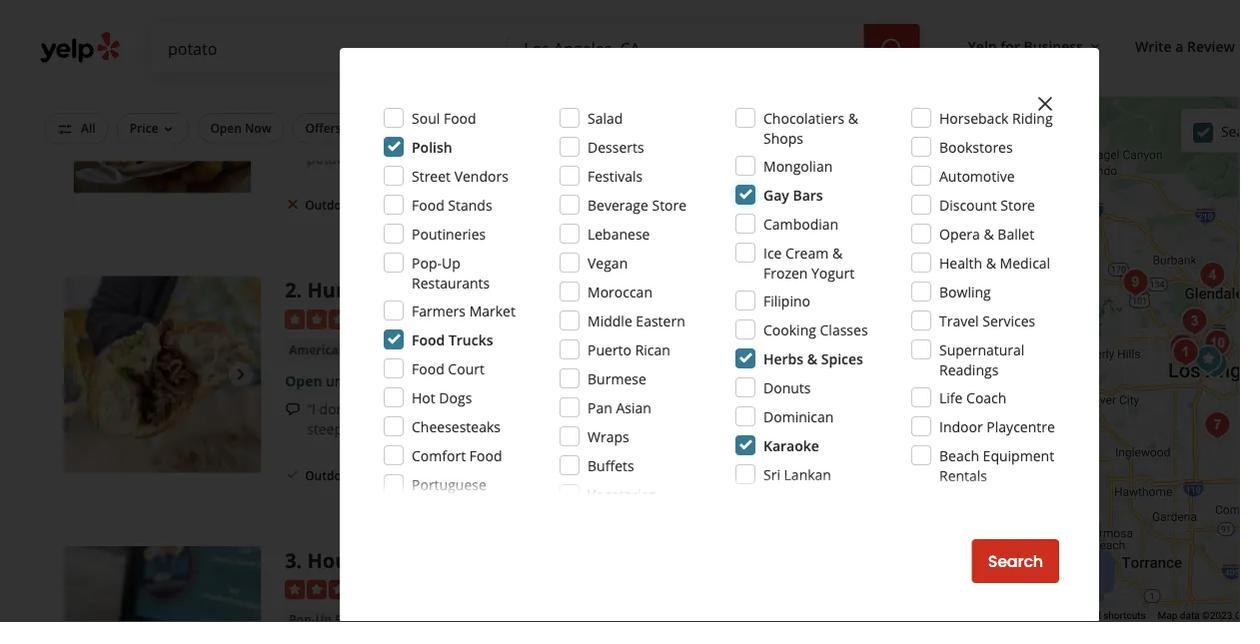 Task type: locate. For each thing, give the bounding box(es) containing it.
16 checkmark v2 image down 'comfort'
[[415, 467, 431, 483]]

for
[[1001, 36, 1020, 55], [689, 120, 706, 136]]

closed until 7:00 am tomorrow
[[285, 101, 489, 120]]

reviews) for 1 . the potato sack
[[456, 39, 510, 58]]

outdoor seating down items..."
[[305, 196, 399, 213]]

0 horizontal spatial for
[[689, 120, 706, 136]]

& for opera & ballet
[[984, 224, 994, 243]]

a right to
[[544, 399, 551, 418]]

1 vertical spatial outdoor
[[305, 467, 354, 483]]

16 checkmark v2 image
[[285, 467, 301, 483], [415, 467, 431, 483]]

2 vertical spatial takeout
[[518, 467, 566, 483]]

more link down 'fried'
[[409, 149, 446, 168]]

2 vertical spatial potato
[[391, 276, 458, 304]]

& up 'yogurt'
[[832, 243, 843, 262]]

"i for the potato sack
[[307, 129, 316, 148]]

1 vertical spatial more
[[409, 149, 446, 168]]

potato inside balls--with a name like the potato sack, they need more potato items..."
[[669, 129, 712, 148]]

outdoor down steep
[[305, 467, 354, 483]]

& inside button
[[350, 71, 359, 87]]

& left brunch
[[350, 71, 359, 87]]

ballet
[[998, 224, 1034, 243]]

of
[[375, 547, 395, 574]]

reviews) up trucks
[[456, 309, 510, 328]]

hot inside search dialog
[[412, 388, 435, 407]]

delivery inside offers delivery button
[[344, 120, 392, 136]]

& for chocolatiers & shops
[[848, 108, 858, 127]]

shops
[[763, 128, 803, 147]]

1 vertical spatial next image
[[229, 363, 253, 387]]

start order down karaoke
[[773, 465, 859, 487]]

"i left quite
[[307, 129, 316, 148]]

more link for the potato sack
[[409, 149, 446, 168]]

offers takeout button
[[521, 113, 634, 143]]

0 vertical spatial until
[[335, 101, 364, 120]]

1 vertical spatial the
[[641, 129, 665, 148]]

offers right '-'
[[534, 120, 571, 136]]

hot for hot dogs
[[412, 388, 435, 407]]

gay
[[763, 185, 789, 204]]

salad
[[588, 108, 623, 127]]

donuts
[[763, 378, 811, 397]]

2 start from the top
[[773, 465, 811, 487]]

open down american
[[285, 371, 322, 390]]

potato down burmese
[[625, 399, 672, 418]]

order down karaoke
[[815, 465, 859, 487]]

1 horizontal spatial potato
[[441, 129, 488, 148]]

write a review
[[1135, 36, 1235, 55]]

offers for offers takeout
[[534, 120, 571, 136]]

yogurt
[[811, 263, 855, 282]]

food for court
[[412, 359, 444, 378]]

until for humble
[[326, 371, 355, 390]]

all
[[81, 120, 96, 136]]

& right herbs
[[807, 349, 818, 368]]

1 16 checkmark v2 image from the left
[[285, 467, 301, 483]]

a right 'with'
[[563, 129, 570, 148]]

takeout
[[574, 120, 621, 136], [518, 196, 566, 213], [518, 467, 566, 483]]

the potato sack image
[[64, 6, 261, 203]]

order for 2 . humble potato
[[815, 465, 859, 487]]

takeout for 2 . humble potato
[[518, 467, 566, 483]]

1 vertical spatial .
[[296, 276, 302, 304]]

1 outdoor seating from the top
[[305, 196, 399, 213]]

2 16 speech v2 image from the top
[[285, 402, 301, 418]]

2 store from the left
[[1001, 195, 1035, 214]]

louders image
[[1163, 328, 1203, 368]]

food
[[444, 108, 476, 127], [412, 195, 444, 214], [412, 330, 445, 349], [412, 359, 444, 378], [469, 446, 502, 465]]

for inside button
[[1001, 36, 1020, 55]]

start order link down dominican
[[754, 454, 878, 498]]

0 horizontal spatial 16 checkmark v2 image
[[285, 467, 301, 483]]

seating left 16 checkmark v2 icon
[[357, 196, 399, 213]]

1 vertical spatial seating
[[357, 467, 399, 483]]

16 checkmark v2 image up 3
[[285, 467, 301, 483]]

trucks
[[449, 330, 493, 349]]

"i
[[307, 129, 316, 148], [307, 399, 316, 418]]

order for 1 . the potato sack
[[815, 194, 859, 217]]

1 vertical spatial delivery
[[435, 196, 482, 213]]

1 vertical spatial potato
[[669, 129, 712, 148]]

delivery for the potato sack
[[435, 196, 482, 213]]

delivery down comfort food
[[435, 467, 482, 483]]

start order
[[773, 194, 859, 217], [773, 465, 859, 487]]

offers inside button
[[534, 120, 571, 136]]

1 vertical spatial takeout
[[518, 196, 566, 213]]

for right "yelp"
[[1001, 36, 1020, 55]]

asian down burmese
[[616, 398, 651, 417]]

poutineries
[[412, 224, 486, 243]]

2 next image from the top
[[229, 363, 253, 387]]

1 vertical spatial more link
[[421, 419, 458, 438]]

more link for humble potato
[[421, 419, 458, 438]]

coach
[[966, 388, 1007, 407]]

the
[[382, 129, 404, 148]]

2 vertical spatial .
[[296, 547, 302, 574]]

gay bars
[[763, 185, 823, 204]]

open for open now
[[210, 120, 242, 136]]

1 vertical spatial open
[[285, 371, 322, 390]]

hot inside button
[[782, 120, 803, 136]]

& right and
[[848, 108, 858, 127]]

close image
[[1033, 92, 1057, 116]]

0 vertical spatial order
[[815, 194, 859, 217]]

supernatural readings
[[939, 340, 1025, 379]]

0 vertical spatial start order
[[773, 194, 859, 217]]

offers inside button
[[305, 120, 341, 136]]

equipment
[[983, 446, 1054, 465]]

1 outdoor from the top
[[305, 196, 354, 213]]

filters group
[[40, 113, 875, 144]]

0 horizontal spatial potato
[[307, 149, 350, 168]]

1 horizontal spatial like
[[615, 129, 637, 148]]

2 slideshow element from the top
[[64, 276, 261, 473]]

start order link down mongolian
[[754, 183, 878, 227]]

0 horizontal spatial offers
[[305, 120, 341, 136]]

1 16 speech v2 image from the top
[[285, 131, 301, 147]]

1 vertical spatial hot
[[412, 388, 435, 407]]

travel
[[939, 311, 979, 330]]

0 vertical spatial takeout
[[574, 120, 621, 136]]

breakfast
[[289, 71, 347, 87]]

cambodian
[[763, 214, 839, 233]]

1 horizontal spatial offers
[[534, 120, 571, 136]]

& for herbs & spices
[[807, 349, 818, 368]]

like up items..."
[[356, 129, 379, 148]]

store
[[652, 195, 687, 214], [1001, 195, 1035, 214]]

start down mongolian
[[773, 194, 811, 217]]

start down karaoke
[[773, 465, 811, 487]]

1 start order from the top
[[773, 194, 859, 217]]

more for 1 . the potato sack
[[409, 149, 446, 168]]

1 . from the top
[[296, 6, 302, 33]]

0 vertical spatial outdoor
[[305, 196, 354, 213]]

1 vertical spatial 16 speech v2 image
[[285, 402, 301, 418]]

0 vertical spatial more
[[820, 129, 855, 148]]

potato up the '4.2' link
[[349, 6, 416, 33]]

delivery down street vendors
[[435, 196, 482, 213]]

1 vertical spatial start
[[773, 465, 811, 487]]

0 vertical spatial "i
[[307, 129, 316, 148]]

&
[[350, 71, 359, 87], [848, 108, 858, 127], [984, 224, 994, 243], [832, 243, 843, 262], [986, 253, 996, 272], [807, 349, 818, 368]]

rican
[[635, 340, 670, 359]]

1 like from the left
[[356, 129, 379, 148]]

user actions element
[[952, 28, 1240, 68]]

1 vertical spatial "i
[[307, 399, 316, 418]]

"i quite like the fried potato
[[307, 129, 488, 148]]

until up offers delivery
[[335, 101, 364, 120]]

store up ballet
[[1001, 195, 1035, 214]]

None search field
[[152, 24, 924, 72]]

1 order from the top
[[815, 194, 859, 217]]

(733
[[425, 309, 453, 328]]

1 offers from the left
[[305, 120, 341, 136]]

store right beverage
[[652, 195, 687, 214]]

delivery down 7:00
[[344, 120, 392, 136]]

0 vertical spatial .
[[296, 6, 302, 33]]

1 horizontal spatial 16 checkmark v2 image
[[415, 467, 431, 483]]

start for 1 . the potato sack
[[773, 194, 811, 217]]

2 outdoor from the top
[[305, 467, 354, 483]]

the potato sack image
[[1166, 333, 1206, 373]]

0 horizontal spatial open
[[210, 120, 242, 136]]

slideshow element
[[64, 6, 261, 203], [64, 276, 261, 473]]

a
[[1176, 36, 1184, 55], [563, 129, 570, 148], [544, 399, 551, 418], [793, 399, 801, 418]]

. left humble
[[296, 276, 302, 304]]

hot and new
[[782, 120, 858, 136]]

all button
[[44, 113, 109, 144]]

& left ballet
[[984, 224, 994, 243]]

takeout for 1 . the potato sack
[[518, 196, 566, 213]]

. left house
[[296, 547, 302, 574]]

2 . humble potato
[[285, 276, 458, 304]]

start order link for the potato sack
[[754, 183, 878, 227]]

1 next image from the top
[[229, 92, 253, 116]]

2 start order link from the top
[[754, 454, 878, 498]]

store for beverage store
[[652, 195, 687, 214]]

7:00
[[367, 101, 395, 120]]

2 vertical spatial more
[[421, 419, 458, 438]]

open
[[210, 120, 242, 136], [285, 371, 322, 390]]

food court
[[412, 359, 485, 378]]

business
[[1024, 36, 1083, 55]]

2 horizontal spatial potato
[[625, 399, 672, 418]]

previous image
[[72, 363, 96, 387]]

2 vertical spatial potato
[[625, 399, 672, 418]]

supernatural
[[939, 340, 1025, 359]]

quite
[[319, 129, 353, 148]]

riding
[[1012, 108, 1053, 127]]

1 slideshow element from the top
[[64, 6, 261, 203]]

more link down when
[[421, 419, 458, 438]]

1 vertical spatial reviews)
[[456, 309, 510, 328]]

beach
[[939, 446, 979, 465]]

map
[[1158, 610, 1178, 622]]

opera
[[939, 224, 980, 243]]

pan
[[588, 398, 612, 417]]

2 order from the top
[[815, 465, 859, 487]]

go
[[507, 399, 523, 418]]

up
[[442, 253, 460, 272]]

"i don't know, dude, when you go to a cool asian potato
[[307, 399, 672, 418]]

0 vertical spatial delivery
[[344, 120, 392, 136]]

search image
[[880, 37, 904, 61]]

until up "don't"
[[326, 371, 355, 390]]

beverage store
[[588, 195, 687, 214]]

and
[[806, 120, 828, 136]]

0 vertical spatial more link
[[409, 149, 446, 168]]

potato left sack,
[[669, 129, 712, 148]]

food stands
[[412, 195, 492, 214]]

yelp for business
[[968, 36, 1083, 55]]

to
[[527, 399, 540, 418]]

horseback
[[939, 108, 1009, 127]]

breakfast & brunch
[[289, 71, 406, 87]]

more for 2 . humble potato
[[421, 419, 458, 438]]

balls--with a name like the potato sack, they need more potato items..."
[[307, 129, 855, 168]]

pm
[[390, 371, 411, 390]]

1 vertical spatial slideshow element
[[64, 276, 261, 473]]

start order for 2 . humble potato
[[773, 465, 859, 487]]

open for open until 9:00 pm
[[285, 371, 322, 390]]

0 vertical spatial seating
[[357, 196, 399, 213]]

like down salad
[[615, 129, 637, 148]]

1 vertical spatial potato
[[307, 149, 350, 168]]

cool
[[555, 399, 582, 418]]

reviews)
[[456, 39, 510, 58], [456, 309, 510, 328]]

1 horizontal spatial the
[[641, 129, 665, 148]]

next image for 2 . humble potato
[[229, 363, 253, 387]]

price
[[346, 419, 379, 438]]

1 start order link from the top
[[754, 183, 878, 227]]

start order link for humble potato
[[754, 454, 878, 498]]

1 reviews) from the top
[[456, 39, 510, 58]]

(new)
[[350, 341, 385, 358]]

0 vertical spatial for
[[1001, 36, 1020, 55]]

when
[[440, 399, 476, 418]]

they
[[752, 129, 780, 148]]

2 reviews) from the top
[[456, 309, 510, 328]]

0 horizontal spatial the
[[307, 6, 344, 33]]

0 vertical spatial potato
[[349, 6, 416, 33]]

. up 4.2 star rating "image"
[[296, 6, 302, 33]]

"i up steep
[[307, 399, 316, 418]]

sack,
[[715, 129, 748, 148]]

2 start order from the top
[[773, 465, 859, 487]]

vans image
[[1195, 345, 1235, 385]]

0 vertical spatial hot
[[782, 120, 803, 136]]

0 vertical spatial start order link
[[754, 183, 878, 227]]

& inside chocolatiers & shops
[[848, 108, 858, 127]]

16 speech v2 image down closed
[[285, 131, 301, 147]]

house of mash link
[[307, 547, 454, 574]]

1 horizontal spatial store
[[1001, 195, 1035, 214]]

1 vertical spatial order
[[815, 465, 859, 487]]

1 vertical spatial outdoor seating
[[305, 467, 399, 483]]

soul food
[[412, 108, 476, 127]]

1 vertical spatial until
[[326, 371, 355, 390]]

. for 1
[[296, 6, 302, 33]]

start order down mongolian
[[773, 194, 859, 217]]

1 start from the top
[[773, 194, 811, 217]]

1 store from the left
[[652, 195, 687, 214]]

comfort food
[[412, 446, 502, 465]]

2 16 checkmark v2 image from the left
[[415, 467, 431, 483]]

outdoor seating for the
[[305, 196, 399, 213]]

humble potato image
[[64, 276, 261, 473], [1065, 386, 1105, 426]]

2 offers from the left
[[534, 120, 571, 136]]

1 vertical spatial start order link
[[754, 454, 878, 498]]

0 horizontal spatial like
[[356, 129, 379, 148]]

for inside button
[[689, 120, 706, 136]]

horseback riding
[[939, 108, 1053, 127]]

1 horizontal spatial hot
[[782, 120, 803, 136]]

potato for humble potato
[[391, 276, 458, 304]]

1 horizontal spatial for
[[1001, 36, 1020, 55]]

1 vertical spatial for
[[689, 120, 706, 136]]

0 vertical spatial slideshow element
[[64, 6, 261, 203]]

0 vertical spatial 16 speech v2 image
[[285, 131, 301, 147]]

2 seating from the top
[[357, 467, 399, 483]]

reviews) right (231
[[456, 39, 510, 58]]

2 vertical spatial delivery
[[435, 467, 482, 483]]

open inside button
[[210, 120, 242, 136]]

0 vertical spatial open
[[210, 120, 242, 136]]

1 horizontal spatial open
[[285, 371, 322, 390]]

keyboard shortcuts
[[1059, 610, 1146, 622]]

16 speech v2 image
[[285, 131, 301, 147], [285, 402, 301, 418]]

hot right pm
[[412, 388, 435, 407]]

1 "i from the top
[[307, 129, 316, 148]]

the baked potato image
[[1116, 263, 1156, 303]]

offers down closed
[[305, 120, 341, 136]]

more link
[[409, 149, 446, 168], [421, 419, 458, 438]]

potato corner image
[[1193, 256, 1233, 296]]

a inside the /burger place, pay a pretty steep price for..."
[[793, 399, 801, 418]]

0 horizontal spatial hot
[[412, 388, 435, 407]]

open left now
[[210, 120, 242, 136]]

16 checkmark v2 image for delivery
[[415, 467, 431, 483]]

0 horizontal spatial store
[[652, 195, 687, 214]]

outdoor seating down 'price'
[[305, 467, 399, 483]]

2 like from the left
[[615, 129, 637, 148]]

outdoor right 16 close v2 icon
[[305, 196, 354, 213]]

for right good
[[689, 120, 706, 136]]

keyboard shortcuts button
[[1059, 609, 1146, 623]]

(733 reviews) link
[[425, 307, 510, 329]]

mash
[[400, 547, 454, 574]]

0 vertical spatial next image
[[229, 92, 253, 116]]

like
[[356, 129, 379, 148], [615, 129, 637, 148]]

1 vertical spatial start order
[[773, 465, 859, 487]]

potato inside balls--with a name like the potato sack, they need more potato items..."
[[307, 149, 350, 168]]

0 vertical spatial start
[[773, 194, 811, 217]]

0 vertical spatial outdoor seating
[[305, 196, 399, 213]]

seating down 'price'
[[357, 467, 399, 483]]

2 "i from the top
[[307, 399, 316, 418]]

seating for the
[[357, 196, 399, 213]]

1 seating from the top
[[357, 196, 399, 213]]

a right write
[[1176, 36, 1184, 55]]

indoor playcentre
[[939, 417, 1055, 436]]

a right pay
[[793, 399, 801, 418]]

& down opera & ballet
[[986, 253, 996, 272]]

next image
[[229, 92, 253, 116], [229, 363, 253, 387]]

potato down soul food
[[441, 129, 488, 148]]

start for 2 . humble potato
[[773, 465, 811, 487]]

0 vertical spatial reviews)
[[456, 39, 510, 58]]

potato down quite
[[307, 149, 350, 168]]

pay
[[766, 399, 789, 418]]

order down mongolian
[[815, 194, 859, 217]]

hot left and
[[782, 120, 803, 136]]

house
[[307, 547, 370, 574]]

karaoke
[[763, 436, 819, 455]]

potato down pop-
[[391, 276, 458, 304]]

name
[[574, 129, 611, 148]]

4.2 link
[[401, 37, 421, 58]]

2 outdoor seating from the top
[[305, 467, 399, 483]]

2 . from the top
[[296, 276, 302, 304]]

16 speech v2 image left "don't"
[[285, 402, 301, 418]]



Task type: vqa. For each thing, say whether or not it's contained in the screenshot.
cool
yes



Task type: describe. For each thing, give the bounding box(es) containing it.
16 checkmark v2 image for outdoor seating
[[285, 467, 301, 483]]

steep
[[307, 419, 343, 438]]

now
[[245, 120, 271, 136]]

for..."
[[382, 419, 417, 438]]

/burger
[[672, 399, 721, 418]]

16 close v2 image
[[285, 196, 301, 212]]

lebanese
[[588, 224, 650, 243]]

slideshow element for 2
[[64, 276, 261, 473]]

asian up wraps
[[586, 399, 621, 418]]

(231 reviews) link
[[425, 37, 510, 58]]

know,
[[357, 399, 395, 418]]

potato for the potato sack
[[349, 6, 416, 33]]

american (new)
[[289, 341, 385, 358]]

discount store
[[939, 195, 1035, 214]]

16 chevron down v2 image
[[1087, 39, 1103, 55]]

more inside balls--with a name like the potato sack, they need more potato items..."
[[820, 129, 855, 148]]

seating for humble
[[357, 467, 399, 483]]

nordstrom rack image
[[1189, 340, 1229, 380]]

burgers
[[401, 341, 447, 358]]

open now button
[[197, 113, 284, 143]]

(231
[[425, 39, 453, 58]]

balls-
[[492, 129, 526, 148]]

like inside balls--with a name like the potato sack, they need more potato items..."
[[615, 129, 637, 148]]

dude,
[[399, 399, 436, 418]]

asian inside search dialog
[[616, 398, 651, 417]]

market
[[469, 301, 516, 320]]

festivals
[[588, 166, 643, 185]]

hot and new button
[[769, 113, 871, 143]]

sandwiches button
[[459, 340, 538, 360]]

next image for 1 . the potato sack
[[229, 92, 253, 116]]

moroccan
[[588, 282, 653, 301]]

search
[[988, 551, 1043, 573]]

& for breakfast & brunch
[[350, 71, 359, 87]]

& for health & medical
[[986, 253, 996, 272]]

4.3 star rating image
[[285, 310, 393, 330]]

burgers button
[[397, 340, 451, 360]]

humble
[[307, 276, 386, 304]]

(733 reviews)
[[425, 309, 510, 328]]

need
[[784, 129, 817, 148]]

angel's tijuana tacos image
[[1198, 324, 1238, 364]]

humble potato link
[[307, 276, 458, 304]]

(231 reviews)
[[425, 39, 510, 58]]

vegetarian
[[588, 485, 658, 504]]

store for discount store
[[1001, 195, 1035, 214]]

1
[[285, 6, 296, 33]]

0 horizontal spatial humble potato image
[[64, 276, 261, 473]]

place,
[[725, 399, 762, 418]]

$$
[[546, 341, 562, 360]]

delivery for humble potato
[[435, 467, 482, 483]]

life
[[939, 388, 963, 407]]

cream
[[786, 243, 829, 262]]

16 speech v2 image for 1
[[285, 131, 301, 147]]

& inside ice cream & frozen yogurt
[[832, 243, 843, 262]]

the potato sack link
[[307, 6, 467, 33]]

farmers market
[[412, 301, 516, 320]]

house of mash image
[[1175, 302, 1215, 342]]

sack
[[421, 6, 467, 33]]

map region
[[797, 0, 1240, 623]]

"i for humble potato
[[307, 399, 316, 418]]

write a review link
[[1127, 28, 1240, 64]]

reservations button
[[413, 113, 513, 143]]

offers takeout
[[534, 120, 621, 136]]

outdoor for humble
[[305, 467, 354, 483]]

mongolian
[[763, 156, 833, 175]]

1 horizontal spatial humble potato image
[[1065, 386, 1105, 426]]

until for the
[[335, 101, 364, 120]]

vegan
[[588, 253, 628, 272]]

3 . from the top
[[296, 547, 302, 574]]

sri
[[763, 465, 780, 484]]

16 speech v2 image for 2
[[285, 402, 301, 418]]

offers for offers delivery
[[305, 120, 341, 136]]

hot for hot and new
[[782, 120, 803, 136]]

stands
[[448, 195, 492, 214]]

mr & mrs potato image
[[970, 207, 1010, 247]]

for for good
[[689, 120, 706, 136]]

outdoor for the
[[305, 196, 354, 213]]

outdoor seating for humble
[[305, 467, 399, 483]]

court
[[448, 359, 485, 378]]

sandwiches link
[[459, 340, 538, 360]]

classes
[[820, 320, 868, 339]]

dominican
[[763, 407, 834, 426]]

. for 2
[[296, 276, 302, 304]]

offers delivery button
[[292, 113, 405, 143]]

dogs
[[439, 388, 472, 407]]

9:00
[[359, 371, 387, 390]]

cheesesteaks
[[412, 417, 501, 436]]

american
[[289, 341, 346, 358]]

wraps
[[588, 427, 629, 446]]

automotive
[[939, 166, 1015, 185]]

slideshow element for 1
[[64, 6, 261, 203]]

food trucks
[[412, 330, 493, 349]]

search dialog
[[0, 0, 1240, 623]]

with
[[531, 129, 559, 148]]

write
[[1135, 36, 1172, 55]]

buffets
[[588, 456, 634, 475]]

good
[[655, 120, 686, 136]]

3 . house of mash
[[285, 547, 454, 574]]

food for stands
[[412, 195, 444, 214]]

yelp for business button
[[960, 28, 1111, 64]]

4.3 link
[[401, 307, 421, 329]]

playcentre
[[987, 417, 1055, 436]]

herbs
[[763, 349, 804, 368]]

food for trucks
[[412, 330, 445, 349]]

16 filter v2 image
[[57, 121, 73, 137]]

puerto
[[588, 340, 632, 359]]

vendors
[[454, 166, 509, 185]]

indoor
[[939, 417, 983, 436]]

4.2 star rating image
[[285, 39, 393, 59]]

services
[[983, 311, 1036, 330]]

filipino
[[763, 291, 810, 310]]

chocolatiers & shops
[[763, 108, 858, 147]]

reviews) for 2 . humble potato
[[456, 309, 510, 328]]

chocolatiers
[[763, 108, 845, 127]]

start order for 1 . the potato sack
[[773, 194, 859, 217]]

takeout inside button
[[574, 120, 621, 136]]

5 star rating image
[[285, 580, 393, 600]]

google image
[[947, 597, 1013, 623]]

bookstores
[[939, 137, 1013, 156]]

a inside balls--with a name like the potato sack, they need more potato items..."
[[563, 129, 570, 148]]

0 vertical spatial potato
[[441, 129, 488, 148]]

0 vertical spatial the
[[307, 6, 344, 33]]

you
[[479, 399, 503, 418]]

the inside balls--with a name like the potato sack, they need more potato items..."
[[641, 129, 665, 148]]

16 checkmark v2 image
[[415, 196, 431, 212]]

good for dinner
[[655, 120, 748, 136]]

previous image
[[72, 92, 96, 116]]

poutine brothers image
[[1198, 406, 1238, 446]]

for for yelp
[[1001, 36, 1020, 55]]



